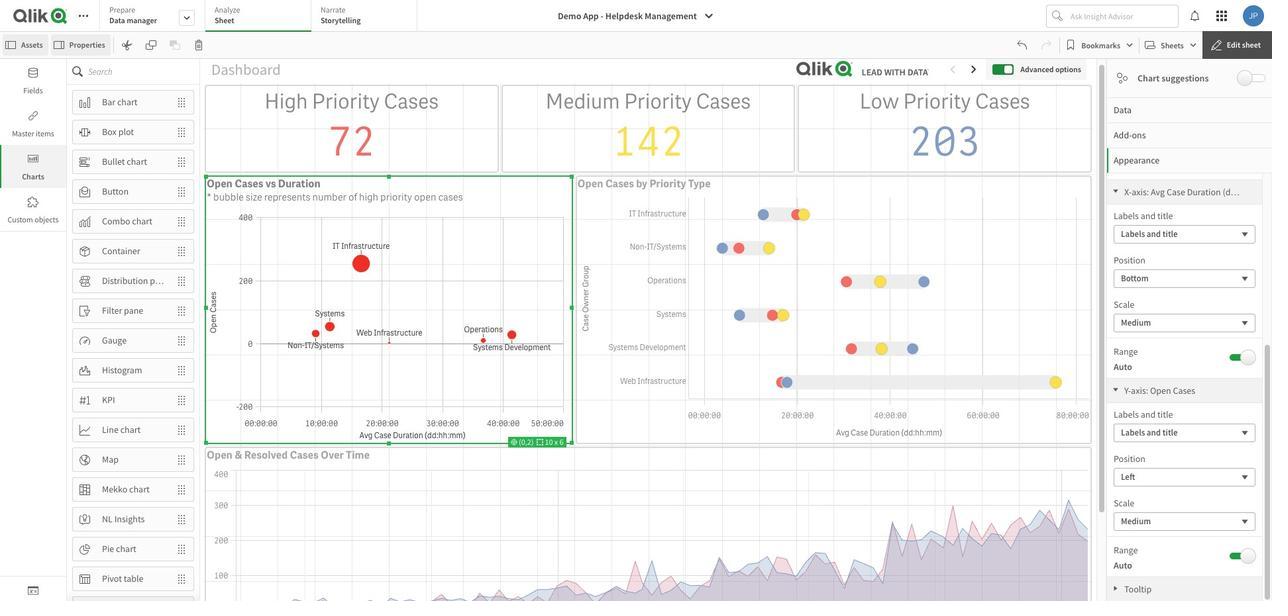 Task type: vqa. For each thing, say whether or not it's contained in the screenshot.
2nd 5
no



Task type: locate. For each thing, give the bounding box(es) containing it.
7 move image from the top
[[170, 539, 194, 561]]

analyze sheet
[[215, 5, 240, 25]]

axis: left avg
[[1132, 186, 1150, 198]]

open left by
[[578, 177, 604, 191]]

demo app - helpdesk management button
[[550, 5, 722, 27]]

app
[[583, 10, 599, 22]]

labels
[[1114, 210, 1140, 222], [1114, 409, 1140, 421]]

1 vertical spatial and
[[1141, 409, 1156, 421]]

0 horizontal spatial data
[[109, 15, 125, 25]]

tab list
[[99, 0, 422, 33]]

1 vertical spatial position
[[1114, 453, 1146, 465]]

move image for bar chart
[[170, 91, 194, 114]]

6
[[560, 437, 564, 447]]

1 labels and title from the top
[[1114, 210, 1174, 222]]

2 range auto from the top
[[1114, 545, 1138, 572]]

open for open cases vs duration * bubble size represents number of high priority open cases
[[207, 177, 233, 191]]

move image for histogram
[[170, 360, 194, 382]]

master items
[[12, 129, 54, 139]]

move image
[[170, 121, 194, 144], [170, 151, 194, 173], [170, 240, 194, 263], [170, 270, 194, 293], [170, 360, 194, 382], [170, 479, 194, 501], [170, 539, 194, 561], [170, 598, 194, 602]]

master
[[12, 129, 34, 139]]

0 vertical spatial labels
[[1114, 210, 1140, 222]]

vs
[[266, 177, 276, 191]]

0 horizontal spatial duration
[[278, 177, 321, 191]]

8 move image from the top
[[170, 449, 194, 472]]

1 title from the top
[[1158, 210, 1174, 222]]

open left the &
[[207, 449, 233, 463]]

move image for map
[[170, 449, 194, 472]]

1 vertical spatial range
[[1114, 545, 1138, 557]]

5 move image from the top
[[170, 360, 194, 382]]

auto up y-
[[1114, 361, 1133, 373]]

data up the add-
[[1114, 104, 1132, 116]]

2 range from the top
[[1114, 545, 1138, 557]]

and for open
[[1141, 409, 1156, 421]]

chart right bar
[[117, 96, 138, 108]]

0 vertical spatial and
[[1141, 210, 1156, 222]]

variables image
[[28, 586, 38, 597]]

mekko
[[102, 484, 127, 496]]

priority for 203
[[904, 88, 971, 116]]

labels down y-
[[1114, 409, 1140, 421]]

position for x-
[[1114, 255, 1146, 266]]

move image for box plot
[[170, 121, 194, 144]]

open inside open cases vs duration * bubble size represents number of high priority open cases
[[207, 177, 233, 191]]

1 move image from the top
[[170, 91, 194, 114]]

chart for bar chart
[[117, 96, 138, 108]]

0 vertical spatial auto
[[1114, 361, 1133, 373]]

2 move image from the top
[[170, 151, 194, 173]]

add-ons tab
[[1108, 123, 1273, 148]]

size
[[246, 191, 262, 204]]

appearance
[[1114, 154, 1160, 166]]

10 move image from the top
[[170, 568, 194, 591]]

1 vertical spatial range auto
[[1114, 545, 1138, 572]]

mekko chart
[[102, 484, 150, 496]]

2 title from the top
[[1158, 409, 1174, 421]]

auto up triangle right "icon"
[[1114, 560, 1133, 572]]

table
[[124, 573, 144, 585]]

plot for distribution plot
[[150, 275, 166, 287]]

chart
[[1138, 72, 1160, 84]]

move image for pivot table
[[170, 568, 194, 591]]

0 vertical spatial title
[[1158, 210, 1174, 222]]

2 auto from the top
[[1114, 560, 1133, 572]]

cases inside medium priority cases 142
[[696, 88, 751, 116]]

cases
[[384, 88, 439, 116], [696, 88, 751, 116], [976, 88, 1031, 116], [235, 177, 263, 191], [606, 177, 634, 191], [1174, 385, 1196, 397], [290, 449, 319, 463]]

chart for mekko chart
[[129, 484, 150, 496]]

1 range from the top
[[1114, 346, 1138, 358]]

assets button
[[3, 34, 48, 56]]

1 horizontal spatial data
[[1114, 104, 1132, 116]]

1 vertical spatial axis:
[[1132, 385, 1149, 397]]

gauge
[[102, 335, 127, 347]]

link image
[[28, 111, 38, 121]]

1 horizontal spatial plot
[[150, 275, 166, 287]]

chart for pie chart
[[116, 544, 136, 556]]

tab list containing prepare
[[99, 0, 422, 33]]

management
[[645, 10, 697, 22]]

1 vertical spatial plot
[[150, 275, 166, 287]]

and for avg
[[1141, 210, 1156, 222]]

range
[[1114, 346, 1138, 358], [1114, 545, 1138, 557]]

duration right case
[[1188, 186, 1221, 198]]

charts button
[[0, 145, 66, 188]]

1 horizontal spatial duration
[[1188, 186, 1221, 198]]

x-
[[1125, 186, 1132, 198]]

1 scale from the top
[[1114, 299, 1135, 311]]

open right y-
[[1151, 385, 1172, 397]]

6 move image from the top
[[170, 479, 194, 501]]

priority
[[381, 191, 412, 204]]

6 move image from the top
[[170, 389, 194, 412]]

case
[[1167, 186, 1186, 198]]

chart right mekko
[[129, 484, 150, 496]]

1 move image from the top
[[170, 121, 194, 144]]

5 move image from the top
[[170, 330, 194, 352]]

move image for container
[[170, 240, 194, 263]]

1 and from the top
[[1141, 210, 1156, 222]]

1 labels from the top
[[1114, 210, 1140, 222]]

labels and title down y-
[[1114, 409, 1174, 421]]

cases inside low priority cases 203
[[976, 88, 1031, 116]]

bullet
[[102, 156, 125, 168]]

8 move image from the top
[[170, 598, 194, 602]]

title
[[1158, 210, 1174, 222], [1158, 409, 1174, 421]]

3 move image from the top
[[170, 210, 194, 233]]

labels and title
[[1114, 210, 1174, 222], [1114, 409, 1174, 421]]

scale for y-axis: open cases
[[1114, 498, 1135, 510]]

pie
[[102, 544, 114, 556]]

sheets button
[[1143, 34, 1200, 56]]

axis:
[[1132, 186, 1150, 198], [1132, 385, 1149, 397]]

next sheet: performance image
[[969, 64, 980, 75]]

suggestions
[[1162, 72, 1209, 84]]

1 vertical spatial labels and title
[[1114, 409, 1174, 421]]

chart right bullet on the left top of the page
[[127, 156, 147, 168]]

chart right the 'pie'
[[116, 544, 136, 556]]

plot for box plot
[[118, 126, 134, 138]]

storytelling
[[321, 15, 361, 25]]

2 labels and title from the top
[[1114, 409, 1174, 421]]

0 vertical spatial position
[[1114, 255, 1146, 266]]

1 position from the top
[[1114, 255, 1146, 266]]

narrate storytelling
[[321, 5, 361, 25]]

4 move image from the top
[[170, 270, 194, 293]]

range auto
[[1114, 346, 1138, 373], [1114, 545, 1138, 572]]

4 move image from the top
[[170, 300, 194, 322]]

medium
[[546, 88, 620, 116]]

time
[[346, 449, 370, 463]]

scatter chart image
[[1118, 73, 1128, 84]]

axis: right triangle bottom image
[[1132, 385, 1149, 397]]

1 vertical spatial title
[[1158, 409, 1174, 421]]

1 auto from the top
[[1114, 361, 1133, 373]]

fields
[[23, 86, 43, 95]]

delete image
[[193, 40, 204, 50]]

properties
[[69, 40, 105, 50]]

Ask Insight Advisor text field
[[1069, 5, 1179, 27]]

range auto up triangle right "icon"
[[1114, 545, 1138, 572]]

edit sheet button
[[1203, 31, 1273, 59]]

undo image
[[1018, 40, 1028, 50]]

2 move image from the top
[[170, 181, 194, 203]]

0 vertical spatial data
[[109, 15, 125, 25]]

2 and from the top
[[1141, 409, 1156, 421]]

auto for x-axis: avg case duration (dd:hh:mm)
[[1114, 361, 1133, 373]]

2 scale from the top
[[1114, 498, 1135, 510]]

priority inside 'high priority cases 72'
[[312, 88, 380, 116]]

move image for combo chart
[[170, 210, 194, 233]]

priority
[[312, 88, 380, 116], [624, 88, 692, 116], [904, 88, 971, 116], [650, 177, 687, 191]]

priority inside low priority cases 203
[[904, 88, 971, 116]]

items
[[36, 129, 54, 139]]

open for open & resolved cases over time
[[207, 449, 233, 463]]

and down avg
[[1141, 210, 1156, 222]]

(dd:hh:mm)
[[1223, 186, 1269, 198]]

9 move image from the top
[[170, 509, 194, 531]]

1 vertical spatial scale
[[1114, 498, 1135, 510]]

1 vertical spatial labels
[[1114, 409, 1140, 421]]

chart right combo
[[132, 216, 152, 227]]

title down the y-axis: open cases at bottom
[[1158, 409, 1174, 421]]

duration inside open cases vs duration * bubble size represents number of high priority open cases
[[278, 177, 321, 191]]

range up y-
[[1114, 346, 1138, 358]]

3 move image from the top
[[170, 240, 194, 263]]

priority inside medium priority cases 142
[[624, 88, 692, 116]]

plot
[[118, 126, 134, 138], [150, 275, 166, 287]]

tab list inside application
[[99, 0, 422, 33]]

move image
[[170, 91, 194, 114], [170, 181, 194, 203], [170, 210, 194, 233], [170, 300, 194, 322], [170, 330, 194, 352], [170, 389, 194, 412], [170, 419, 194, 442], [170, 449, 194, 472], [170, 509, 194, 531], [170, 568, 194, 591]]

0 vertical spatial range
[[1114, 346, 1138, 358]]

axis: for y-
[[1132, 385, 1149, 397]]

pivot
[[102, 573, 122, 585]]

range auto up y-
[[1114, 346, 1138, 373]]

charts
[[22, 172, 44, 182]]

auto
[[1114, 361, 1133, 373], [1114, 560, 1133, 572]]

title for open
[[1158, 409, 1174, 421]]

scale for x-axis: avg case duration (dd:hh:mm)
[[1114, 299, 1135, 311]]

low
[[860, 88, 900, 116]]

move image for mekko chart
[[170, 479, 194, 501]]

data down prepare
[[109, 15, 125, 25]]

cases inside the appearance tab panel
[[1174, 385, 1196, 397]]

title for avg
[[1158, 210, 1174, 222]]

2 position from the top
[[1114, 453, 1146, 465]]

move image for pie chart
[[170, 539, 194, 561]]

tooltip
[[1125, 584, 1152, 596]]

2 labels from the top
[[1114, 409, 1140, 421]]

move image for button
[[170, 181, 194, 203]]

labels down x-
[[1114, 210, 1140, 222]]

axis: for x-
[[1132, 186, 1150, 198]]

range up triangle right "icon"
[[1114, 545, 1138, 557]]

Search text field
[[88, 59, 200, 84]]

*
[[207, 191, 212, 204]]

box
[[102, 126, 117, 138]]

0 vertical spatial scale
[[1114, 299, 1135, 311]]

142
[[613, 116, 685, 169]]

triangle bottom image
[[1108, 387, 1125, 394]]

1 vertical spatial auto
[[1114, 560, 1133, 572]]

data
[[109, 15, 125, 25], [1114, 104, 1132, 116]]

plot right box
[[118, 126, 134, 138]]

move image for distribution plot
[[170, 270, 194, 293]]

0 vertical spatial labels and title
[[1114, 210, 1174, 222]]

0 vertical spatial range auto
[[1114, 346, 1138, 373]]

sheet
[[1243, 40, 1261, 50]]

scale
[[1114, 299, 1135, 311], [1114, 498, 1135, 510]]

and down the y-axis: open cases at bottom
[[1141, 409, 1156, 421]]

database image
[[28, 68, 38, 78]]

plot right the distribution
[[150, 275, 166, 287]]

filter
[[102, 305, 122, 317]]

0 horizontal spatial plot
[[118, 126, 134, 138]]

of
[[349, 191, 357, 204]]

title down avg
[[1158, 210, 1174, 222]]

master items button
[[0, 102, 66, 145]]

properties button
[[51, 34, 110, 56]]

0 vertical spatial axis:
[[1132, 186, 1150, 198]]

1 range auto from the top
[[1114, 346, 1138, 373]]

1 vertical spatial data
[[1114, 104, 1132, 116]]

application
[[0, 0, 1273, 602]]

7 move image from the top
[[170, 419, 194, 442]]

duration right vs
[[278, 177, 321, 191]]

0 vertical spatial plot
[[118, 126, 134, 138]]

position
[[1114, 255, 1146, 266], [1114, 453, 1146, 465]]

move image for nl insights
[[170, 509, 194, 531]]

move image for filter pane
[[170, 300, 194, 322]]

box plot
[[102, 126, 134, 138]]

chart right line
[[120, 424, 141, 436]]

y-axis: open cases
[[1125, 385, 1196, 397]]

open left size
[[207, 177, 233, 191]]

labels and title down avg
[[1114, 210, 1174, 222]]



Task type: describe. For each thing, give the bounding box(es) containing it.
72
[[328, 116, 376, 169]]

ons
[[1133, 129, 1147, 141]]

cases inside open cases vs duration * bubble size represents number of high priority open cases
[[235, 177, 263, 191]]

kpi
[[102, 394, 115, 406]]

labels and title for avg
[[1114, 210, 1174, 222]]

prepare
[[109, 5, 135, 15]]

application containing 72
[[0, 0, 1273, 602]]

custom objects
[[8, 215, 59, 225]]

open cases by priority type
[[578, 177, 711, 191]]

insights
[[114, 514, 145, 526]]

object image
[[28, 154, 38, 164]]

copy image
[[146, 40, 156, 50]]

appearance tab panel
[[1108, 54, 1273, 602]]

triangle right image
[[1108, 586, 1125, 593]]

type
[[689, 177, 711, 191]]

sheet
[[215, 15, 234, 25]]

advanced
[[1021, 64, 1054, 74]]

objects
[[35, 215, 59, 225]]

move image for gauge
[[170, 330, 194, 352]]

helpdesk
[[606, 10, 643, 22]]

line chart
[[102, 424, 141, 436]]

map
[[102, 454, 119, 466]]

assets
[[21, 40, 43, 50]]

triangle bottom image
[[1108, 188, 1125, 195]]

bookmarks button
[[1063, 34, 1137, 56]]

demo
[[558, 10, 582, 22]]

represents
[[264, 191, 311, 204]]

demo app - helpdesk management
[[558, 10, 697, 22]]

appearance tab
[[1108, 148, 1273, 173]]

data inside tab
[[1114, 104, 1132, 116]]

line
[[102, 424, 119, 436]]

priority for 142
[[624, 88, 692, 116]]

add-
[[1114, 129, 1133, 141]]

cases inside 'high priority cases 72'
[[384, 88, 439, 116]]

-
[[601, 10, 604, 22]]

resolved
[[244, 449, 288, 463]]

open for open cases by priority type
[[578, 177, 604, 191]]

chart for combo chart
[[132, 216, 152, 227]]

range auto for x-axis: avg case duration (dd:hh:mm)
[[1114, 346, 1138, 373]]

bar
[[102, 96, 115, 108]]

high
[[265, 88, 308, 116]]

203
[[909, 116, 982, 169]]

advanced options
[[1021, 64, 1082, 74]]

open & resolved cases over time
[[207, 449, 370, 463]]

medium priority cases 142
[[546, 88, 751, 169]]

10 x 6
[[544, 437, 564, 447]]

number
[[313, 191, 347, 204]]

fields button
[[0, 59, 66, 102]]

sheets
[[1161, 40, 1184, 50]]

prepare data manager
[[109, 5, 157, 25]]

high priority cases 72
[[265, 88, 439, 169]]

labels for x-
[[1114, 210, 1140, 222]]

high
[[359, 191, 379, 204]]

open
[[414, 191, 436, 204]]

auto for y-axis: open cases
[[1114, 560, 1133, 572]]

data tab
[[1108, 97, 1273, 123]]

x
[[555, 437, 558, 447]]

manager
[[127, 15, 157, 25]]

analyze
[[215, 5, 240, 15]]

histogram
[[102, 365, 142, 377]]

bullet chart
[[102, 156, 147, 168]]

move image for line chart
[[170, 419, 194, 442]]

bookmarks
[[1082, 40, 1121, 50]]

labels for y-
[[1114, 409, 1140, 421]]

distribution
[[102, 275, 148, 287]]

priority for 72
[[312, 88, 380, 116]]

10
[[545, 437, 553, 447]]

bubble
[[214, 191, 244, 204]]

move image for kpi
[[170, 389, 194, 412]]

labels and title for open
[[1114, 409, 1174, 421]]

container
[[102, 245, 140, 257]]

chart suggestions
[[1138, 72, 1209, 84]]

combo
[[102, 216, 130, 227]]

chart for bullet chart
[[127, 156, 147, 168]]

options
[[1056, 64, 1082, 74]]

pane
[[124, 305, 143, 317]]

add-ons
[[1114, 129, 1147, 141]]

edit
[[1228, 40, 1241, 50]]

range auto for y-axis: open cases
[[1114, 545, 1138, 572]]

x-axis: avg case duration (dd:hh:mm)
[[1125, 186, 1269, 198]]

low priority cases 203
[[860, 88, 1031, 169]]

bar chart
[[102, 96, 138, 108]]

combo chart
[[102, 216, 152, 227]]

puzzle image
[[28, 197, 38, 207]]

over
[[321, 449, 344, 463]]

range for y-axis: open cases
[[1114, 545, 1138, 557]]

position for y-
[[1114, 453, 1146, 465]]

narrate
[[321, 5, 346, 15]]

nl insights
[[102, 514, 145, 526]]

distribution plot
[[102, 275, 166, 287]]

open inside the appearance tab panel
[[1151, 385, 1172, 397]]

range for x-axis: avg case duration (dd:hh:mm)
[[1114, 346, 1138, 358]]

edit sheet
[[1228, 40, 1261, 50]]

cases
[[438, 191, 463, 204]]

duration inside the appearance tab panel
[[1188, 186, 1221, 198]]

data inside prepare data manager
[[109, 15, 125, 25]]

by
[[637, 177, 648, 191]]

avg
[[1151, 186, 1165, 198]]

custom objects button
[[0, 188, 66, 231]]

james peterson image
[[1244, 5, 1265, 27]]

custom
[[8, 215, 33, 225]]

y-
[[1125, 385, 1132, 397]]

filter pane
[[102, 305, 143, 317]]

cut image
[[122, 40, 132, 50]]

chart for line chart
[[120, 424, 141, 436]]

move image for bullet chart
[[170, 151, 194, 173]]



